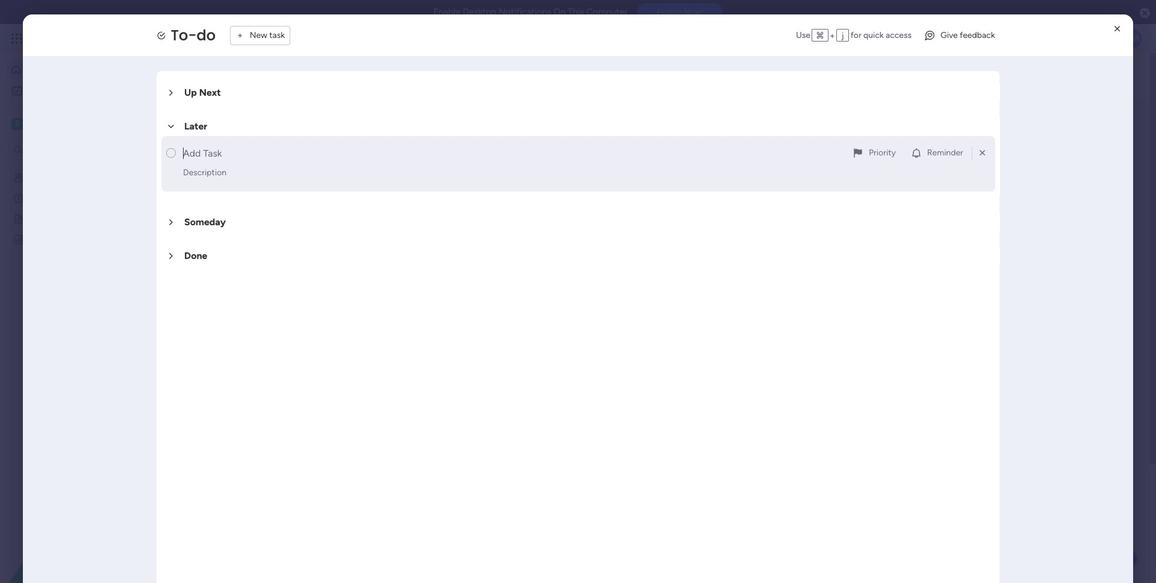 Task type: locate. For each thing, give the bounding box(es) containing it.
priority button
[[848, 143, 901, 163]]

0 vertical spatial give
[[941, 30, 958, 40]]

0 horizontal spatial your
[[275, 76, 294, 87]]

select product image
[[11, 33, 23, 45]]

1 horizontal spatial and
[[992, 547, 1006, 557]]

1 vertical spatial your
[[983, 151, 1001, 162]]

0 vertical spatial get
[[957, 441, 972, 452]]

0 horizontal spatial lottie animation element
[[0, 462, 154, 583]]

1 horizontal spatial enable
[[657, 7, 682, 17]]

1 vertical spatial notifications
[[1017, 167, 1070, 178]]

give inside button
[[941, 30, 958, 40]]

feedback
[[961, 30, 996, 40], [966, 70, 1004, 81]]

0 vertical spatial complete
[[940, 116, 988, 129]]

complete profile
[[952, 182, 1020, 193]]

help
[[969, 533, 988, 544], [1106, 553, 1127, 565]]

0 vertical spatial templates
[[984, 375, 1027, 386]]

enable now! button
[[638, 3, 723, 21]]

new
[[250, 30, 267, 40]]

1 horizontal spatial lottie animation element
[[581, 53, 920, 99]]

morning,
[[231, 64, 264, 74]]

0 vertical spatial feedback
[[961, 30, 996, 40]]

1 vertical spatial complete
[[952, 182, 992, 193]]

later
[[184, 121, 207, 132]]

0 vertical spatial help
[[969, 533, 988, 544]]

0 horizontal spatial ⌘
[[797, 125, 806, 135]]

learn inside help center learn and get support
[[969, 547, 990, 557]]

1 vertical spatial and
[[992, 547, 1006, 557]]

0 horizontal spatial enable
[[434, 7, 461, 17]]

boards,
[[327, 76, 359, 87]]

1 horizontal spatial your
[[957, 361, 976, 372]]

access inside "good morning, jeremy! quickly access your recent boards, inbox and workspaces"
[[243, 76, 273, 87]]

1 vertical spatial get
[[1008, 547, 1021, 557]]

learn down center at the bottom right of page
[[969, 547, 990, 557]]

0 horizontal spatial help
[[969, 533, 988, 544]]

done
[[184, 250, 207, 262]]

1 vertical spatial +
[[811, 125, 816, 135]]

0 vertical spatial desktop
[[463, 7, 497, 17]]

0 horizontal spatial lottie animation image
[[0, 462, 154, 583]]

work management button
[[31, 23, 192, 54]]

list box
[[0, 165, 154, 412]]

0 vertical spatial +
[[830, 30, 836, 41]]

reminder button
[[906, 143, 969, 162]]

with
[[1067, 361, 1086, 372]]

circle o image
[[940, 183, 948, 192]]

your down jeremy!
[[275, 76, 294, 87]]

getting
[[969, 475, 999, 486]]

enable inside button
[[657, 7, 682, 17]]

0 horizontal spatial ⌘ +
[[797, 125, 816, 135]]

give left update feed image on the right of the page
[[941, 30, 958, 40]]

access
[[886, 30, 912, 40], [243, 76, 273, 87]]

enable for enable desktop notifications
[[952, 167, 979, 178]]

crm
[[53, 118, 74, 130]]

enable
[[434, 7, 461, 17], [657, 7, 682, 17], [952, 167, 979, 178]]

notifications for enable desktop notifications on this computer
[[499, 7, 552, 17]]

learn for getting
[[969, 489, 990, 499]]

priority button
[[848, 143, 901, 162]]

2 horizontal spatial enable
[[952, 167, 979, 178]]

1 vertical spatial ⌘ +
[[797, 125, 816, 135]]

0 vertical spatial and
[[388, 76, 404, 87]]

update feed image
[[969, 33, 982, 45]]

next
[[199, 87, 221, 98]]

2 vertical spatial learn
[[969, 547, 990, 557]]

learn left &
[[922, 441, 946, 452]]

your
[[991, 116, 1013, 129], [983, 151, 1001, 162]]

1 horizontal spatial get
[[1008, 547, 1021, 557]]

install our mobile app link
[[952, 196, 1103, 210]]

1 vertical spatial j
[[823, 125, 825, 135]]

1 vertical spatial desktop
[[981, 167, 1015, 178]]

0 horizontal spatial j
[[823, 125, 825, 135]]

0 horizontal spatial notifications
[[499, 7, 552, 17]]

learn inside getting started learn how monday.com works
[[969, 489, 990, 499]]

basic
[[28, 118, 51, 130]]

0 vertical spatial notifications
[[499, 7, 552, 17]]

access right "quick"
[[886, 30, 912, 40]]

desktop for enable desktop notifications on this computer
[[463, 7, 497, 17]]

j
[[842, 30, 845, 41], [823, 125, 825, 135]]

center
[[990, 533, 1015, 544]]

get
[[957, 441, 972, 452], [1008, 547, 1021, 557]]

enable desktop notifications link
[[952, 166, 1103, 179]]

learn for help
[[969, 547, 990, 557]]

profile up mobile
[[994, 182, 1020, 193]]

give
[[941, 30, 958, 40], [946, 70, 964, 81]]

learn down getting
[[969, 489, 990, 499]]

notifications for enable desktop notifications
[[1017, 167, 1070, 178]]

on
[[554, 7, 566, 17]]

complete for complete profile
[[952, 182, 992, 193]]

lottie animation image
[[581, 53, 920, 99], [0, 462, 154, 583]]

1 vertical spatial ⌘
[[797, 125, 806, 135]]

setup
[[952, 136, 976, 147]]

1 vertical spatial lottie animation element
[[0, 462, 154, 583]]

1 horizontal spatial ⌘ +
[[816, 30, 836, 41]]

give feedback down update feed image on the right of the page
[[946, 70, 1004, 81]]

install our mobile app
[[952, 198, 1041, 208]]

this
[[568, 7, 585, 17]]

enable for enable desktop notifications on this computer
[[434, 7, 461, 17]]

for quick access
[[851, 30, 912, 40]]

templates inside boost your workflow in minutes with ready-made templates
[[984, 375, 1027, 386]]

made
[[957, 375, 981, 386]]

feedback left invite members image
[[961, 30, 996, 40]]

0 horizontal spatial +
[[811, 125, 816, 135]]

access down morning,
[[243, 76, 273, 87]]

check circle image
[[940, 137, 948, 146]]

your down account
[[983, 151, 1001, 162]]

inbox
[[362, 76, 386, 87]]

for
[[851, 30, 862, 40]]

templates inside button
[[1008, 401, 1051, 413]]

profile up setup account link
[[1016, 116, 1047, 129]]

enable desktop notifications
[[952, 167, 1070, 178]]

your up account
[[991, 116, 1013, 129]]

get down center at the bottom right of page
[[1008, 547, 1021, 557]]

your for complete
[[991, 116, 1013, 129]]

complete up install
[[952, 182, 992, 193]]

plans
[[227, 33, 247, 43]]

monday.com
[[1011, 489, 1059, 499]]

dapulse close image
[[1141, 7, 1151, 19]]

complete
[[940, 116, 988, 129], [952, 182, 992, 193]]

my
[[239, 123, 255, 136]]

and inside help center learn and get support
[[992, 547, 1006, 557]]

0 horizontal spatial get
[[957, 441, 972, 452]]

feedback down update feed image on the right of the page
[[966, 70, 1004, 81]]

1 horizontal spatial help
[[1106, 553, 1127, 565]]

1 horizontal spatial notifications
[[1017, 167, 1070, 178]]

0 vertical spatial learn
[[922, 441, 946, 452]]

help inside help center learn and get support
[[969, 533, 988, 544]]

desktop
[[463, 7, 497, 17], [981, 167, 1015, 178]]

enable now!
[[657, 7, 703, 17]]

0 vertical spatial give feedback
[[941, 30, 996, 40]]

0 vertical spatial your
[[275, 76, 294, 87]]

1 horizontal spatial +
[[830, 30, 836, 41]]

your up made
[[957, 361, 976, 372]]

and right inbox
[[388, 76, 404, 87]]

1 vertical spatial feedback
[[966, 70, 1004, 81]]

get right &
[[957, 441, 972, 452]]

0 vertical spatial lottie animation image
[[581, 53, 920, 99]]

complete up setup
[[940, 116, 988, 129]]

notifications
[[499, 7, 552, 17], [1017, 167, 1070, 178]]

see
[[211, 33, 225, 43]]

help inside button
[[1106, 553, 1127, 565]]

notifications image
[[943, 33, 955, 45]]

templates
[[984, 375, 1027, 386], [1008, 401, 1051, 413]]

lottie animation image for lottie animation element to the top
[[581, 53, 920, 99]]

and
[[388, 76, 404, 87], [992, 547, 1006, 557]]

setup account
[[952, 136, 1013, 147]]

1 vertical spatial access
[[243, 76, 273, 87]]

0 horizontal spatial and
[[388, 76, 404, 87]]

0 horizontal spatial desktop
[[463, 7, 497, 17]]

work management
[[97, 31, 187, 45]]

0 horizontal spatial access
[[243, 76, 273, 87]]

+
[[830, 30, 836, 41], [811, 125, 816, 135]]

⌘
[[816, 30, 825, 41], [797, 125, 806, 135]]

1 horizontal spatial desktop
[[981, 167, 1015, 178]]

give feedback left invite members image
[[941, 30, 996, 40]]

1 horizontal spatial j
[[842, 30, 845, 41]]

0 vertical spatial ⌘
[[816, 30, 825, 41]]

1 vertical spatial help
[[1106, 553, 1127, 565]]

to-
[[171, 25, 197, 45]]

1 vertical spatial lottie animation image
[[0, 462, 154, 583]]

1 vertical spatial learn
[[969, 489, 990, 499]]

getting started learn how monday.com works
[[969, 475, 1084, 499]]

notifications left on
[[499, 7, 552, 17]]

give right v2 user feedback icon
[[946, 70, 964, 81]]

and inside "good morning, jeremy! quickly access your recent boards, inbox and workspaces"
[[388, 76, 404, 87]]

explore templates
[[973, 401, 1051, 413]]

option
[[0, 167, 154, 169]]

list item
[[161, 136, 996, 192]]

public dashboard image
[[13, 233, 24, 245]]

tasks
[[295, 123, 321, 136]]

give feedback inside give feedback button
[[941, 30, 996, 40]]

works
[[1061, 489, 1084, 499]]

jeremy miller image
[[1123, 29, 1142, 48]]

1 vertical spatial profile
[[994, 182, 1020, 193]]

1 horizontal spatial lottie animation image
[[581, 53, 920, 99]]

notifications down upload your photo link
[[1017, 167, 1070, 178]]

lottie animation element
[[581, 53, 920, 99], [0, 462, 154, 583]]

1 vertical spatial your
[[957, 361, 976, 372]]

learn & get inspired
[[922, 441, 1009, 452]]

1 vertical spatial templates
[[1008, 401, 1051, 413]]

in
[[1020, 361, 1028, 372]]

public board image
[[13, 213, 24, 224]]

reminder
[[928, 147, 964, 158]]

explore templates button
[[929, 395, 1095, 420]]

0 vertical spatial access
[[886, 30, 912, 40]]

and down center at the bottom right of page
[[992, 547, 1006, 557]]

my private tasks
[[239, 123, 321, 136]]

0 vertical spatial lottie animation element
[[581, 53, 920, 99]]

templates down workflow
[[984, 375, 1027, 386]]

templates right explore
[[1008, 401, 1051, 413]]

v2 user feedback image
[[932, 69, 941, 82]]

0 vertical spatial ⌘ +
[[816, 30, 836, 41]]

0 vertical spatial your
[[991, 116, 1013, 129]]



Task type: vqa. For each thing, say whether or not it's contained in the screenshot.
row group
no



Task type: describe. For each thing, give the bounding box(es) containing it.
private
[[257, 123, 293, 136]]

use
[[797, 30, 811, 40]]

get inside help center learn and get support
[[1008, 547, 1021, 557]]

complete your profile
[[940, 116, 1047, 129]]

basic crm
[[28, 118, 74, 130]]

boost your workflow in minutes with ready-made templates
[[929, 361, 1086, 386]]

home link
[[7, 60, 146, 80]]

invite members image
[[996, 33, 1008, 45]]

priority
[[869, 147, 896, 158]]

inspired
[[974, 441, 1009, 452]]

explore
[[973, 401, 1006, 413]]

later button
[[156, 114, 1001, 139]]

photo
[[1004, 151, 1028, 162]]

new task
[[250, 30, 285, 40]]

workspace selection element
[[11, 117, 76, 131]]

&
[[948, 441, 955, 452]]

quick
[[864, 30, 884, 40]]

1 horizontal spatial access
[[886, 30, 912, 40]]

your inside boost your workflow in minutes with ready-made templates
[[957, 361, 976, 372]]

home option
[[7, 60, 146, 80]]

install
[[952, 198, 976, 208]]

mobile
[[995, 198, 1022, 208]]

complete profile link
[[940, 181, 1103, 195]]

up next button
[[156, 81, 1001, 105]]

your for upload
[[983, 151, 1001, 162]]

boost
[[929, 361, 954, 372]]

up
[[184, 87, 197, 98]]

desktop for enable desktop notifications
[[981, 167, 1015, 178]]

list item containing priority
[[161, 136, 996, 192]]

your inside "good morning, jeremy! quickly access your recent boards, inbox and workspaces"
[[275, 76, 294, 87]]

our
[[978, 198, 993, 208]]

upload
[[952, 151, 981, 162]]

help button
[[1096, 549, 1138, 569]]

ready-
[[929, 375, 957, 386]]

started
[[1001, 475, 1029, 486]]

feedback inside give feedback button
[[961, 30, 996, 40]]

b
[[15, 119, 20, 129]]

someday button
[[156, 210, 1001, 234]]

computer
[[587, 7, 628, 17]]

up next
[[184, 87, 221, 98]]

management
[[122, 31, 187, 45]]

workflow
[[978, 361, 1018, 372]]

new task button
[[230, 26, 290, 45]]

upload your photo
[[952, 151, 1028, 162]]

someday
[[184, 216, 226, 228]]

to-do
[[171, 25, 216, 45]]

Description text field
[[183, 163, 991, 182]]

see plans button
[[194, 30, 253, 48]]

enable desktop notifications on this computer
[[434, 7, 628, 17]]

good morning, jeremy! quickly access your recent boards, inbox and workspaces
[[208, 64, 458, 87]]

jeremy!
[[266, 64, 297, 74]]

done button
[[156, 244, 1001, 268]]

Add Task text field
[[183, 143, 854, 163]]

workspaces
[[407, 76, 458, 87]]

circle o image
[[940, 153, 948, 162]]

app
[[1025, 198, 1041, 208]]

do
[[197, 25, 216, 45]]

quickly
[[208, 76, 241, 87]]

help center learn and get support
[[969, 533, 1053, 557]]

templates image image
[[933, 267, 1092, 350]]

enable for enable now!
[[657, 7, 682, 17]]

help for help
[[1106, 553, 1127, 565]]

help for help center learn and get support
[[969, 533, 988, 544]]

close my private tasks image
[[222, 122, 237, 137]]

workspace image
[[11, 117, 23, 131]]

complete for complete your profile
[[940, 116, 988, 129]]

1 vertical spatial give
[[946, 70, 964, 81]]

0 vertical spatial j
[[842, 30, 845, 41]]

task
[[270, 30, 285, 40]]

Search in workspace field
[[25, 143, 101, 157]]

lottie animation image for bottommost lottie animation element
[[0, 462, 154, 583]]

setup account link
[[940, 135, 1103, 148]]

see plans
[[211, 33, 247, 43]]

1 vertical spatial give feedback
[[946, 70, 1004, 81]]

how
[[992, 489, 1009, 499]]

account
[[979, 136, 1013, 147]]

minutes
[[1030, 361, 1065, 372]]

recent
[[297, 76, 325, 87]]

quick search results list box
[[232, 372, 883, 508]]

0 vertical spatial profile
[[1016, 116, 1047, 129]]

good
[[208, 64, 229, 74]]

1 horizontal spatial ⌘
[[816, 30, 825, 41]]

upload your photo link
[[940, 150, 1103, 164]]

work
[[97, 31, 119, 45]]

support
[[1023, 547, 1053, 557]]

give feedback button
[[919, 26, 1000, 45]]

reminder button
[[906, 143, 969, 163]]

home
[[27, 64, 50, 75]]

now!
[[684, 7, 703, 17]]



